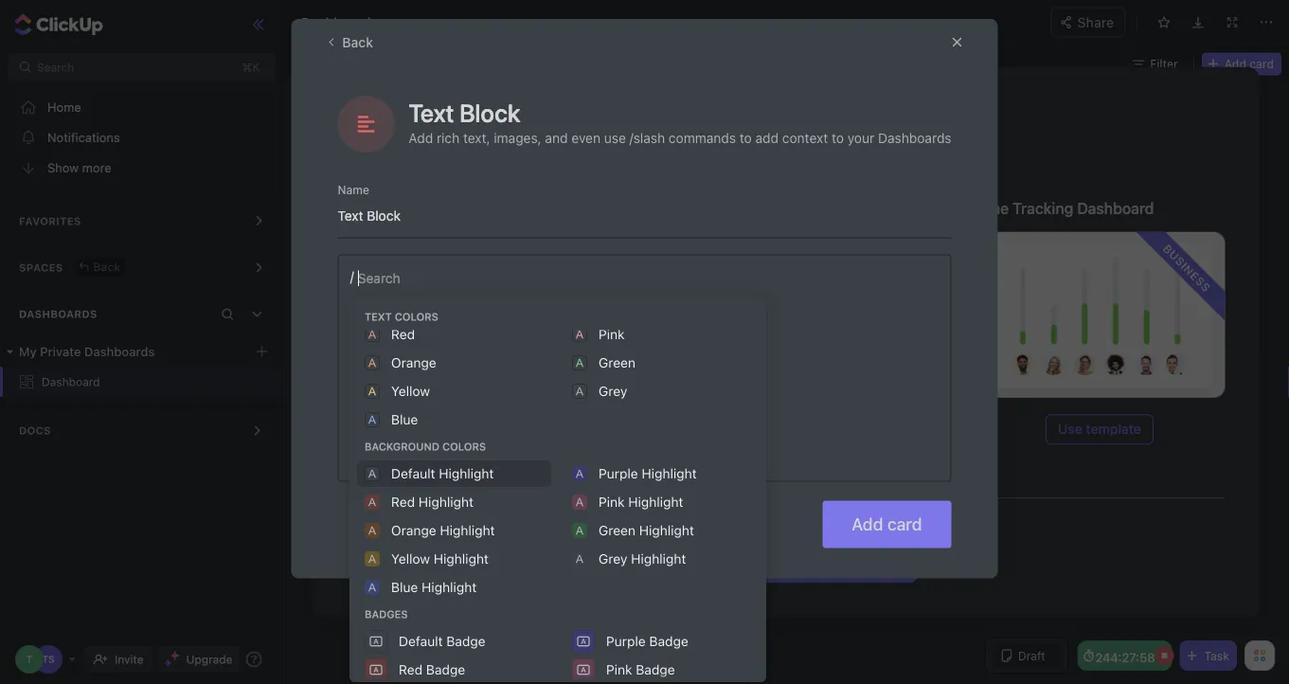 Task type: vqa. For each thing, say whether or not it's contained in the screenshot.
bottom Dashboards
yes



Task type: describe. For each thing, give the bounding box(es) containing it.
simple
[[346, 199, 394, 217]]

0 vertical spatial add
[[1225, 57, 1247, 71]]

default highlight
[[391, 466, 494, 481]]

⌘k
[[242, 61, 260, 74]]

0 horizontal spatial custom
[[656, 148, 701, 164]]

/
[[350, 268, 354, 284]]

your inside text block add rich text, images, and even use /slash commands to add context to your dashboards
[[848, 130, 875, 146]]

tracking
[[1013, 199, 1074, 217]]

orange for orange
[[391, 355, 437, 371]]

2 vertical spatial add
[[852, 514, 884, 534]]

show more
[[47, 161, 111, 175]]

2 horizontal spatial to
[[832, 130, 844, 146]]

dashboards inside text block add rich text, images, and even use /slash commands to add context to your dashboards
[[878, 130, 952, 146]]

time tracking dashboard
[[975, 199, 1155, 217]]

am
[[1171, 9, 1188, 23]]

back for back button
[[342, 34, 373, 50]]

colors for background colors
[[443, 441, 486, 453]]

yellow for yellow
[[391, 383, 430, 399]]

default for default
[[391, 298, 435, 314]]

name
[[338, 183, 369, 196]]

use for time tracking dashboard
[[1059, 421, 1083, 437]]

highlight for orange highlight
[[440, 523, 495, 538]]

favorites
[[19, 215, 81, 227]]

default badge
[[399, 633, 486, 649]]

back link
[[74, 257, 124, 276]]

default for default badge
[[399, 633, 443, 649]]

text,
[[463, 130, 490, 146]]

nov 13, 2023 at 10:10 am
[[1043, 9, 1188, 23]]

create custom dashboard button
[[654, 536, 918, 583]]

use template button for simple dashboard
[[418, 414, 526, 445]]

custom inside create custom dashboard button
[[761, 550, 813, 568]]

purple for purple
[[599, 298, 638, 314]]

docs
[[19, 425, 51, 437]]

orange highlight
[[391, 523, 495, 538]]

0 horizontal spatial add card button
[[823, 501, 952, 548]]

background
[[365, 441, 440, 453]]

exact
[[838, 148, 871, 164]]

red for red badge
[[399, 662, 423, 678]]

even
[[572, 130, 601, 146]]

use
[[604, 130, 626, 146]]

share button
[[1052, 7, 1126, 37]]

template for 2nd use template button from right
[[772, 421, 828, 437]]

red badge
[[399, 662, 465, 678]]

purple highlight
[[599, 466, 697, 481]]

background colors
[[365, 441, 486, 453]]

fit
[[791, 148, 803, 164]]

dashboards
[[84, 344, 155, 359]]

highlight for red highlight
[[419, 494, 474, 510]]

notifications
[[47, 130, 120, 145]]

context
[[783, 130, 828, 146]]

yellow highlight
[[391, 551, 489, 567]]

favorites button
[[0, 198, 283, 244]]

grey for grey highlight
[[599, 551, 628, 567]]

back button
[[314, 27, 385, 57]]

private
[[40, 344, 81, 359]]

simple dashboard image
[[346, 232, 597, 398]]

use template for simple dashboard
[[430, 421, 514, 437]]

0 horizontal spatial a
[[422, 105, 435, 131]]

to for block
[[740, 130, 752, 146]]

red highlight
[[391, 494, 474, 510]]

time tracking dashboard image
[[975, 232, 1226, 398]]

1 horizontal spatial add card
[[1225, 57, 1274, 71]]

edit
[[301, 56, 325, 72]]

task
[[1205, 649, 1230, 662]]

grey for grey
[[599, 383, 628, 399]]

template for use template button for time tracking dashboard
[[1086, 421, 1142, 437]]

badge for default badge
[[447, 633, 486, 649]]

my private dashboards
[[19, 344, 155, 359]]

more
[[82, 161, 111, 175]]

pink for pink highlight
[[599, 494, 625, 510]]

default for default highlight
[[391, 466, 435, 481]]

sidebar navigation
[[0, 0, 283, 684]]

dashboard inside 'link'
[[42, 375, 100, 389]]

badges
[[365, 608, 408, 621]]

add inside text block add rich text, images, and even use /slash commands to add context to your dashboards
[[409, 130, 433, 146]]

commands
[[669, 130, 736, 146]]

green for green
[[599, 355, 636, 371]]

text block add rich text, images, and even use /slash commands to add context to your dashboards
[[409, 98, 952, 146]]

Card name text field
[[338, 198, 952, 233]]

purple for purple badge
[[606, 633, 646, 649]]

highlight for yellow highlight
[[434, 551, 489, 567]]

2 use from the left
[[744, 421, 769, 437]]

edit mode:
[[301, 56, 367, 72]]

1 horizontal spatial add card button
[[1202, 53, 1282, 75]]

add
[[756, 130, 779, 146]]

and
[[545, 130, 568, 146]]

notifications link
[[0, 122, 283, 153]]

badge for purple badge
[[650, 633, 689, 649]]

text for block
[[409, 98, 454, 127]]



Task type: locate. For each thing, give the bounding box(es) containing it.
create a dashboard
[[346, 105, 556, 131]]

1 horizontal spatial to
[[775, 148, 787, 164]]

1 horizontal spatial text
[[409, 98, 454, 127]]

1 horizontal spatial back
[[342, 34, 373, 50]]

2 vertical spatial pink
[[606, 662, 633, 678]]

10:10
[[1137, 9, 1167, 23]]

1 vertical spatial add card button
[[823, 501, 952, 548]]

your
[[848, 130, 875, 146], [807, 148, 834, 164]]

create
[[346, 105, 418, 131], [710, 550, 757, 568]]

pink highlight
[[599, 494, 684, 510]]

or up create custom dashboard button
[[776, 489, 797, 507]]

highlight down 'green highlight'
[[631, 551, 686, 567]]

default
[[391, 298, 435, 314], [391, 466, 435, 481], [399, 633, 443, 649]]

add card button up create custom dashboard
[[823, 501, 952, 548]]

create for create custom dashboard
[[710, 550, 757, 568]]

create right grey highlight at bottom
[[710, 550, 757, 568]]

to up exact
[[832, 130, 844, 146]]

1 horizontal spatial add
[[852, 514, 884, 534]]

2 vertical spatial default
[[399, 633, 443, 649]]

1 vertical spatial add card
[[852, 514, 923, 534]]

badge up pink badge
[[650, 633, 689, 649]]

1 vertical spatial purple
[[599, 466, 638, 481]]

0 vertical spatial purple
[[599, 298, 638, 314]]

1 use from the left
[[430, 421, 455, 437]]

2 vertical spatial red
[[399, 662, 423, 678]]

dashboard link
[[0, 367, 283, 397]]

pink badge
[[606, 662, 675, 678]]

nov
[[1043, 9, 1066, 23]]

badge for red badge
[[426, 662, 465, 678]]

badge down purple badge at bottom
[[636, 662, 675, 678]]

back up mode:
[[342, 34, 373, 50]]

blue highlight
[[391, 579, 477, 595]]

0 vertical spatial blue
[[391, 412, 418, 427]]

1 vertical spatial pink
[[599, 494, 625, 510]]

3 use template from the left
[[1059, 421, 1142, 437]]

highlight for blue highlight
[[422, 579, 477, 595]]

yellow up blue highlight
[[391, 551, 430, 567]]

0 vertical spatial default
[[391, 298, 435, 314]]

1 vertical spatial dashboards
[[19, 308, 97, 320]]

1 horizontal spatial dashboards
[[878, 130, 952, 146]]

highlight for default highlight
[[439, 466, 494, 481]]

1 use template button from the left
[[418, 414, 526, 445]]

dashboard inside button
[[817, 550, 894, 568]]

purple
[[599, 298, 638, 314], [599, 466, 638, 481], [606, 633, 646, 649]]

highlight down orange highlight
[[434, 551, 489, 567]]

grey
[[599, 383, 628, 399], [599, 551, 628, 567]]

red down default badge
[[399, 662, 423, 678]]

0 vertical spatial create
[[346, 105, 418, 131]]

badge
[[447, 633, 486, 649], [650, 633, 689, 649], [426, 662, 465, 678], [636, 662, 675, 678]]

green highlight
[[599, 523, 694, 538]]

create custom dashboard
[[710, 550, 894, 568]]

0 vertical spatial add card button
[[1202, 53, 1282, 75]]

to for started
[[775, 148, 787, 164]]

get
[[346, 148, 368, 164]]

1 horizontal spatial use template
[[744, 421, 828, 437]]

add up create custom dashboard
[[852, 514, 884, 534]]

search
[[37, 61, 74, 74]]

home
[[47, 100, 81, 114]]

purple for purple highlight
[[599, 466, 638, 481]]

3 use template button from the left
[[1046, 414, 1154, 445]]

upgrade
[[186, 653, 233, 666]]

1 vertical spatial yellow
[[391, 551, 430, 567]]

your up exact
[[848, 130, 875, 146]]

or down even
[[587, 148, 599, 164]]

card
[[1250, 57, 1274, 71], [888, 514, 923, 534]]

red for red highlight
[[391, 494, 415, 510]]

images,
[[494, 130, 542, 146]]

colors
[[395, 311, 439, 323], [443, 441, 486, 453]]

text colors
[[365, 311, 439, 323]]

highlight up orange highlight
[[419, 494, 474, 510]]

or
[[587, 148, 599, 164], [776, 489, 797, 507]]

0 horizontal spatial dashboards
[[19, 308, 97, 320]]

create for create a dashboard
[[346, 105, 418, 131]]

highlight for grey highlight
[[631, 551, 686, 567]]

1 yellow from the top
[[391, 383, 430, 399]]

highlight down purple highlight
[[629, 494, 684, 510]]

0 vertical spatial yellow
[[391, 383, 430, 399]]

None text field
[[301, 11, 656, 34]]

use for simple dashboard
[[430, 421, 455, 437]]

0 horizontal spatial back
[[93, 260, 121, 273]]

add card down clickup logo
[[1225, 57, 1274, 71]]

1 vertical spatial text
[[365, 311, 392, 323]]

highlight for pink highlight
[[629, 494, 684, 510]]

1 horizontal spatial use
[[744, 421, 769, 437]]

1 vertical spatial custom
[[761, 550, 813, 568]]

0 horizontal spatial card
[[888, 514, 923, 534]]

grey up purple highlight
[[599, 383, 628, 399]]

a down rich
[[448, 148, 455, 164]]

template for use template button corresponding to simple dashboard
[[458, 421, 514, 437]]

purple up "pink highlight"
[[599, 466, 638, 481]]

0 vertical spatial card
[[1250, 57, 1274, 71]]

1 vertical spatial your
[[807, 148, 834, 164]]

template
[[529, 148, 583, 164], [458, 421, 514, 437], [772, 421, 828, 437], [1086, 421, 1142, 437]]

purple up pink badge
[[606, 633, 646, 649]]

use
[[430, 421, 455, 437], [744, 421, 769, 437], [1059, 421, 1083, 437]]

grey highlight
[[599, 551, 686, 567]]

text for colors
[[365, 311, 392, 323]]

purple down card name text field
[[599, 298, 638, 314]]

back down the favorites "button" at the top
[[93, 260, 121, 273]]

0 vertical spatial green
[[599, 355, 636, 371]]

show
[[47, 161, 79, 175]]

text
[[409, 98, 454, 127], [365, 311, 392, 323]]

clickup logo image
[[1201, 8, 1286, 25]]

2 orange from the top
[[391, 523, 437, 538]]

0 horizontal spatial text
[[365, 311, 392, 323]]

a left rich
[[422, 105, 435, 131]]

dashboards up private
[[19, 308, 97, 320]]

a down '/slash'
[[645, 148, 652, 164]]

0 vertical spatial grey
[[599, 383, 628, 399]]

needs.
[[874, 148, 916, 164]]

1 vertical spatial red
[[391, 494, 415, 510]]

custom
[[656, 148, 701, 164], [761, 550, 813, 568]]

my
[[19, 344, 37, 359]]

1 vertical spatial card
[[888, 514, 923, 534]]

0 horizontal spatial use template button
[[418, 414, 526, 445]]

2 green from the top
[[599, 523, 636, 538]]

get started with a dashboard template or create a custom dashboard to fit your exact needs.
[[346, 148, 916, 164]]

0 horizontal spatial colors
[[395, 311, 439, 323]]

time
[[975, 199, 1009, 217]]

3 use from the left
[[1059, 421, 1083, 437]]

1 vertical spatial green
[[599, 523, 636, 538]]

1 grey from the top
[[599, 383, 628, 399]]

block
[[460, 98, 521, 127]]

orange
[[391, 355, 437, 371], [391, 523, 437, 538]]

1 orange from the top
[[391, 355, 437, 371]]

2 blue from the top
[[391, 579, 418, 595]]

add card button down clickup logo
[[1202, 53, 1282, 75]]

create up started
[[346, 105, 418, 131]]

back inside button
[[342, 34, 373, 50]]

orange for orange highlight
[[391, 523, 437, 538]]

home link
[[0, 92, 283, 122]]

your down context
[[807, 148, 834, 164]]

grey down 'green highlight'
[[599, 551, 628, 567]]

1 vertical spatial grey
[[599, 551, 628, 567]]

dashboards inside sidebar navigation
[[19, 308, 97, 320]]

add card button
[[1202, 53, 1282, 75], [823, 501, 952, 548]]

colors for text colors
[[395, 311, 439, 323]]

2 horizontal spatial use template
[[1059, 421, 1142, 437]]

1 vertical spatial or
[[776, 489, 797, 507]]

2 yellow from the top
[[391, 551, 430, 567]]

highlight up red highlight
[[439, 466, 494, 481]]

badge down default badge
[[426, 662, 465, 678]]

invite
[[115, 653, 144, 666]]

add up with
[[409, 130, 433, 146]]

dashboard
[[440, 105, 556, 131], [459, 148, 526, 164], [705, 148, 771, 164], [398, 199, 475, 217], [1078, 199, 1155, 217], [42, 375, 100, 389], [817, 550, 894, 568]]

0 vertical spatial orange
[[391, 355, 437, 371]]

upgrade link
[[157, 646, 240, 673]]

0 vertical spatial pink
[[599, 326, 625, 342]]

0 horizontal spatial to
[[740, 130, 752, 146]]

dashboards up the needs.
[[878, 130, 952, 146]]

2 horizontal spatial add
[[1225, 57, 1247, 71]]

started
[[372, 148, 415, 164]]

blue up badges at the bottom left of page
[[391, 579, 418, 595]]

to left add
[[740, 130, 752, 146]]

0 horizontal spatial or
[[587, 148, 599, 164]]

blue for blue
[[391, 412, 418, 427]]

13,
[[1069, 9, 1086, 23]]

1 horizontal spatial card
[[1250, 57, 1274, 71]]

0 horizontal spatial use template
[[430, 421, 514, 437]]

purple badge
[[606, 633, 689, 649]]

with
[[419, 148, 445, 164]]

0 horizontal spatial add
[[409, 130, 433, 146]]

1 green from the top
[[599, 355, 636, 371]]

blue
[[391, 412, 418, 427], [391, 579, 418, 595]]

back
[[342, 34, 373, 50], [93, 260, 121, 273]]

2 vertical spatial purple
[[606, 633, 646, 649]]

/slash
[[630, 130, 665, 146]]

0 vertical spatial add card
[[1225, 57, 1274, 71]]

rich
[[437, 130, 460, 146]]

1 vertical spatial colors
[[443, 441, 486, 453]]

0 vertical spatial red
[[391, 326, 415, 342]]

simple dashboard
[[346, 199, 475, 217]]

1 horizontal spatial use template button
[[732, 414, 840, 445]]

2 horizontal spatial use
[[1059, 421, 1083, 437]]

back for back link
[[93, 260, 121, 273]]

0 vertical spatial your
[[848, 130, 875, 146]]

1 vertical spatial add
[[409, 130, 433, 146]]

orange down red highlight
[[391, 523, 437, 538]]

highlight for purple highlight
[[642, 466, 697, 481]]

0 horizontal spatial use
[[430, 421, 455, 437]]

1 vertical spatial default
[[391, 466, 435, 481]]

0 vertical spatial or
[[587, 148, 599, 164]]

yellow for yellow highlight
[[391, 551, 430, 567]]

use template for time tracking dashboard
[[1059, 421, 1142, 437]]

2 horizontal spatial use template button
[[1046, 414, 1154, 445]]

red for red
[[391, 326, 415, 342]]

highlight up grey highlight at bottom
[[639, 523, 694, 538]]

reporting dashboard image
[[660, 232, 912, 398]]

0 vertical spatial text
[[409, 98, 454, 127]]

yellow
[[391, 383, 430, 399], [391, 551, 430, 567]]

1 horizontal spatial custom
[[761, 550, 813, 568]]

red down text colors
[[391, 326, 415, 342]]

green
[[599, 355, 636, 371], [599, 523, 636, 538]]

1 vertical spatial create
[[710, 550, 757, 568]]

0 horizontal spatial create
[[346, 105, 418, 131]]

at
[[1123, 9, 1134, 23]]

create
[[603, 148, 642, 164]]

1 horizontal spatial or
[[776, 489, 797, 507]]

dashboards
[[878, 130, 952, 146], [19, 308, 97, 320]]

add card up create custom dashboard
[[852, 514, 923, 534]]

1 horizontal spatial create
[[710, 550, 757, 568]]

red
[[391, 326, 415, 342], [391, 494, 415, 510], [399, 662, 423, 678]]

1 horizontal spatial a
[[448, 148, 455, 164]]

2 horizontal spatial a
[[645, 148, 652, 164]]

create inside create custom dashboard button
[[710, 550, 757, 568]]

1 horizontal spatial your
[[848, 130, 875, 146]]

1 vertical spatial orange
[[391, 523, 437, 538]]

pink for pink badge
[[606, 662, 633, 678]]

pink for pink
[[599, 326, 625, 342]]

1 vertical spatial back
[[93, 260, 121, 273]]

1 use template from the left
[[430, 421, 514, 437]]

badge for pink badge
[[636, 662, 675, 678]]

0 vertical spatial dashboards
[[878, 130, 952, 146]]

mode:
[[328, 56, 367, 72]]

blue for blue highlight
[[391, 579, 418, 595]]

1 vertical spatial blue
[[391, 579, 418, 595]]

green for green highlight
[[599, 523, 636, 538]]

2 grey from the top
[[599, 551, 628, 567]]

yellow up background
[[391, 383, 430, 399]]

1 blue from the top
[[391, 412, 418, 427]]

add card
[[1225, 57, 1274, 71], [852, 514, 923, 534]]

highlight down 'yellow highlight'
[[422, 579, 477, 595]]

blue up background
[[391, 412, 418, 427]]

text inside text block add rich text, images, and even use /slash commands to add context to your dashboards
[[409, 98, 454, 127]]

highlight up "pink highlight"
[[642, 466, 697, 481]]

2 use template from the left
[[744, 421, 828, 437]]

1 horizontal spatial colors
[[443, 441, 486, 453]]

pink
[[599, 326, 625, 342], [599, 494, 625, 510], [606, 662, 633, 678]]

share
[[1078, 14, 1114, 30]]

0 horizontal spatial your
[[807, 148, 834, 164]]

2023
[[1089, 9, 1119, 23]]

back inside sidebar navigation
[[93, 260, 121, 273]]

0 vertical spatial colors
[[395, 311, 439, 323]]

red down default highlight
[[391, 494, 415, 510]]

to left fit
[[775, 148, 787, 164]]

0 vertical spatial back
[[342, 34, 373, 50]]

highlight up 'yellow highlight'
[[440, 523, 495, 538]]

orange down text colors
[[391, 355, 437, 371]]

2 use template button from the left
[[732, 414, 840, 445]]

244:27:58
[[1096, 650, 1156, 664]]

highlight for green highlight
[[639, 523, 694, 538]]

0 vertical spatial custom
[[656, 148, 701, 164]]

0 horizontal spatial add card
[[852, 514, 923, 534]]

badge up red badge
[[447, 633, 486, 649]]

use template button for time tracking dashboard
[[1046, 414, 1154, 445]]

add down clickup logo
[[1225, 57, 1247, 71]]



